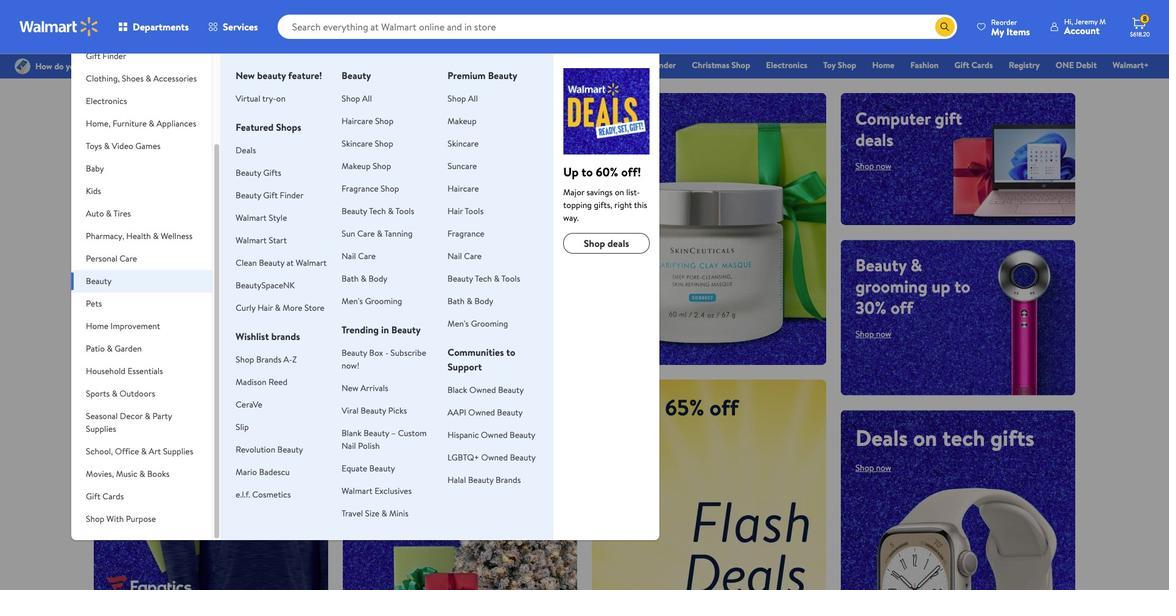 Task type: vqa. For each thing, say whether or not it's contained in the screenshot.
Shop With Purpose
yes



Task type: describe. For each thing, give the bounding box(es) containing it.
walmart image
[[19, 17, 99, 37]]

1 horizontal spatial hair
[[448, 205, 463, 217]]

beauty image
[[564, 68, 650, 155]]

toys & video games
[[86, 140, 161, 152]]

sports-
[[108, 304, 176, 334]]

auto & tires
[[86, 208, 131, 220]]

to for up to 65% off
[[640, 393, 660, 423]]

virtual
[[236, 93, 260, 105]]

shop brands a-z
[[236, 354, 297, 366]]

beautyspacenk link
[[236, 280, 295, 292]]

clothing, shoes & accessories button
[[71, 68, 212, 90]]

haircare for 'haircare' link
[[448, 183, 479, 195]]

deals for computer
[[856, 128, 894, 152]]

shop now link for computer gift deals
[[856, 160, 892, 172]]

jeremy
[[1075, 16, 1098, 27]]

all new savings
[[358, 268, 547, 309]]

trending
[[342, 323, 379, 337]]

shop all for premium beauty
[[448, 93, 478, 105]]

1 vertical spatial brands
[[496, 475, 521, 487]]

0 horizontal spatial grooming
[[365, 295, 402, 308]]

Walmart Site-Wide search field
[[278, 15, 958, 39]]

suncare link
[[448, 160, 477, 172]]

patio
[[86, 343, 105, 355]]

shop deals
[[584, 237, 629, 250]]

beauty gifts
[[236, 167, 281, 179]]

wishlist brands
[[236, 330, 300, 344]]

0 horizontal spatial men's grooming
[[342, 295, 402, 308]]

debit
[[1076, 59, 1097, 71]]

up for up to 60% off! major savings on list- topping gifts, right this way.
[[564, 164, 579, 180]]

fragrance for fragrance shop
[[342, 183, 379, 195]]

nail care link for trending in beauty
[[342, 250, 376, 263]]

electronics link
[[761, 58, 813, 72]]

accessories
[[153, 72, 197, 85]]

shop all link for premium beauty
[[448, 93, 478, 105]]

sun
[[342, 228, 355, 240]]

m
[[1100, 16, 1106, 27]]

skincare for skincare link
[[448, 138, 479, 150]]

0 vertical spatial men's
[[342, 295, 363, 308]]

start
[[269, 235, 287, 247]]

nail for trending in beauty
[[342, 250, 356, 263]]

major
[[564, 186, 585, 199]]

walmart for walmart exclusives
[[342, 486, 373, 498]]

shop with purpose
[[86, 514, 156, 526]]

now for up to 30% off seasonal decor
[[378, 447, 393, 459]]

haircare for haircare shop
[[342, 115, 373, 127]]

shop all for beauty
[[342, 93, 372, 105]]

topping
[[564, 199, 592, 211]]

1 horizontal spatial tools
[[465, 205, 484, 217]]

nail care for communities
[[448, 250, 482, 263]]

slip link
[[236, 422, 249, 434]]

walmart for walmart start
[[236, 235, 267, 247]]

travel
[[342, 508, 363, 520]]

skincare link
[[448, 138, 479, 150]]

deals for deals on tech gifts
[[856, 423, 908, 454]]

tech for the bottommost beauty tech & tools link
[[475, 273, 492, 285]]

25%
[[167, 277, 206, 307]]

-
[[385, 347, 389, 359]]

0 vertical spatial on
[[276, 93, 286, 105]]

1 horizontal spatial bath & body link
[[448, 295, 494, 308]]

60%
[[596, 164, 619, 180]]

gift down gifts
[[263, 189, 278, 202]]

toys
[[86, 140, 102, 152]]

all for beauty
[[362, 93, 372, 105]]

finder for the gift finder dropdown button
[[103, 50, 126, 62]]

great home deals
[[108, 107, 196, 152]]

pharmacy, health & wellness
[[86, 230, 193, 242]]

gift
[[935, 107, 963, 130]]

blank
[[342, 428, 362, 440]]

0 horizontal spatial hair
[[258, 302, 273, 314]]

off inside beauty & grooming up to 30% off
[[891, 296, 914, 320]]

0 vertical spatial bath & body
[[342, 273, 388, 285]]

computer gift deals
[[856, 107, 963, 152]]

skincare for skincare shop
[[342, 138, 373, 150]]

sports
[[86, 388, 110, 400]]

e.l.f. cosmetics
[[236, 489, 291, 501]]

to for up to 60% off! major savings on list- topping gifts, right this way.
[[582, 164, 593, 180]]

style
[[269, 212, 287, 224]]

30% inside up to 30% off seasonal decor
[[403, 393, 434, 417]]

services
[[223, 20, 258, 34]]

lgbtq+ owned beauty
[[448, 452, 536, 464]]

hi, jeremy m account
[[1065, 16, 1106, 37]]

tools for the topmost beauty tech & tools link
[[396, 205, 414, 217]]

clothing, shoes & accessories
[[86, 72, 197, 85]]

new arrivals link
[[342, 383, 389, 395]]

$618.20
[[1131, 30, 1151, 38]]

1 vertical spatial men's grooming link
[[448, 318, 508, 330]]

equate beauty
[[342, 463, 395, 475]]

mario badescu
[[236, 467, 290, 479]]

shop now link for up to 30% off seasonal decor
[[358, 447, 393, 459]]

reorder
[[992, 17, 1017, 27]]

supplies for school, office & art supplies
[[163, 446, 193, 458]]

walmart style
[[236, 212, 287, 224]]

new for new beauty feature!
[[236, 69, 255, 82]]

walmart start
[[236, 235, 287, 247]]

0 vertical spatial beauty tech & tools link
[[342, 205, 414, 217]]

movies,
[[86, 468, 114, 481]]

beauty gifts link
[[236, 167, 281, 179]]

up for up to 30% off seasonal decor
[[358, 393, 379, 417]]

care for 'nail care' link corresponding to communities to support
[[464, 250, 482, 263]]

nail care link for communities to support
[[448, 250, 482, 263]]

bath for right the bath & body link
[[448, 295, 465, 308]]

gift finder for gift finder link
[[635, 59, 676, 71]]

gift for gift cards link
[[955, 59, 970, 71]]

to for up to 25% off sports-fan gear
[[141, 277, 162, 307]]

0 vertical spatial brands
[[256, 354, 282, 366]]

care for trending in beauty 'nail care' link
[[358, 250, 376, 263]]

1 vertical spatial savings
[[457, 268, 547, 309]]

up to 65% off
[[607, 393, 739, 423]]

tools for the bottommost beauty tech & tools link
[[502, 273, 520, 285]]

beauty gift finder link
[[236, 189, 304, 202]]

supplies for seasonal decor & party supplies
[[86, 423, 116, 436]]

tech for the topmost beauty tech & tools link
[[369, 205, 386, 217]]

beauty box - subscribe now!
[[342, 347, 426, 372]]

makeup for makeup shop
[[342, 160, 371, 172]]

essentials inside household essentials "dropdown button"
[[128, 365, 163, 378]]

aapi owned beauty link
[[448, 407, 523, 419]]

seasonal decor & party supplies
[[86, 411, 172, 436]]

school, office & art supplies button
[[71, 441, 212, 464]]

& inside 'dropdown button'
[[141, 446, 147, 458]]

0 horizontal spatial men's grooming link
[[342, 295, 402, 308]]

music
[[116, 468, 137, 481]]

size
[[365, 508, 380, 520]]

1 horizontal spatial bath & body
[[448, 295, 494, 308]]

& inside beauty & grooming up to 30% off
[[911, 253, 923, 277]]

off for up to 65% off
[[710, 393, 739, 423]]

cards for gift cards link
[[972, 59, 993, 71]]

cards for gift cards dropdown button
[[103, 491, 124, 503]]

makeup link
[[448, 115, 477, 127]]

makeup shop
[[342, 160, 391, 172]]

now for up to 25% off sports-fan gear
[[129, 343, 144, 355]]

gift cards for gift cards dropdown button
[[86, 491, 124, 503]]

hair tools
[[448, 205, 484, 217]]

sports & outdoors button
[[71, 383, 212, 406]]

games
[[135, 140, 161, 152]]

curly hair & more store
[[236, 302, 325, 314]]

skincare shop
[[342, 138, 393, 150]]

fragrance for fragrance link
[[448, 228, 485, 240]]

computer
[[856, 107, 931, 130]]

list-
[[626, 186, 640, 199]]

gift cards link
[[949, 58, 999, 72]]

my
[[992, 25, 1005, 38]]

books
[[147, 468, 170, 481]]

lgbtq+ owned beauty link
[[448, 452, 536, 464]]

bath for top the bath & body link
[[342, 273, 359, 285]]

beauty inside blank beauty – custom nail polish
[[364, 428, 389, 440]]

now for beauty & grooming up to 30% off
[[876, 328, 892, 340]]

store
[[305, 302, 325, 314]]

home improvement
[[86, 320, 160, 333]]

grocery & essentials
[[544, 59, 619, 71]]

gift cards for gift cards link
[[955, 59, 993, 71]]

departments
[[133, 20, 189, 34]]

walmart right at
[[296, 257, 327, 269]]

now for all new savings
[[399, 328, 419, 344]]

beauty
[[257, 69, 286, 82]]

to for communities to support
[[506, 346, 516, 359]]

8 $618.20
[[1131, 14, 1151, 38]]

walmart style link
[[236, 212, 287, 224]]

communities to support
[[448, 346, 516, 374]]

electronics for electronics link
[[766, 59, 808, 71]]

shop now for all new savings
[[372, 328, 419, 344]]

Search search field
[[278, 15, 958, 39]]

household essentials button
[[71, 361, 212, 383]]

shops
[[276, 121, 302, 134]]

shop all link for beauty
[[342, 93, 372, 105]]

essentials inside grocery & essentials "link"
[[583, 59, 619, 71]]

halal
[[448, 475, 466, 487]]

home,
[[86, 118, 111, 130]]

slip
[[236, 422, 249, 434]]

minis
[[389, 508, 409, 520]]

home, furniture & appliances button
[[71, 113, 212, 135]]

shoes
[[122, 72, 144, 85]]



Task type: locate. For each thing, give the bounding box(es) containing it.
1 horizontal spatial grooming
[[471, 318, 508, 330]]

tech
[[369, 205, 386, 217], [475, 273, 492, 285]]

shop now for up to 30% off seasonal decor
[[358, 447, 393, 459]]

care for personal care dropdown button
[[120, 253, 137, 265]]

body down sun care & tanning
[[369, 273, 388, 285]]

all up the trending in beauty
[[358, 268, 391, 309]]

beauty tech & tools for the bottommost beauty tech & tools link
[[448, 273, 520, 285]]

0 horizontal spatial body
[[369, 273, 388, 285]]

makeup for makeup link
[[448, 115, 477, 127]]

1 vertical spatial body
[[475, 295, 494, 308]]

0 horizontal spatial shop all
[[342, 93, 372, 105]]

0 vertical spatial tech
[[369, 205, 386, 217]]

support
[[448, 361, 482, 374]]

pharmacy,
[[86, 230, 124, 242]]

1 vertical spatial beauty tech & tools link
[[448, 273, 520, 285]]

2 horizontal spatial finder
[[652, 59, 676, 71]]

1 vertical spatial 30%
[[403, 393, 434, 417]]

walmart exclusives link
[[342, 486, 412, 498]]

gift cards
[[955, 59, 993, 71], [86, 491, 124, 503]]

2 vertical spatial on
[[914, 423, 938, 454]]

new beauty feature!
[[236, 69, 322, 82]]

care right "sun"
[[357, 228, 375, 240]]

nail care
[[342, 250, 376, 263], [448, 250, 482, 263]]

care down sun care & tanning
[[358, 250, 376, 263]]

gift for gift cards dropdown button
[[86, 491, 101, 503]]

supplies down seasonal
[[86, 423, 116, 436]]

1 vertical spatial haircare
[[448, 183, 479, 195]]

deals for great
[[108, 128, 146, 152]]

1 horizontal spatial men's grooming link
[[448, 318, 508, 330]]

off inside up to 30% off seasonal decor
[[438, 393, 461, 417]]

owned
[[469, 384, 496, 397], [469, 407, 495, 419], [481, 429, 508, 442], [481, 452, 508, 464]]

2 horizontal spatial on
[[914, 423, 938, 454]]

1 horizontal spatial savings
[[587, 186, 613, 199]]

0 horizontal spatial skincare
[[342, 138, 373, 150]]

viral beauty picks
[[342, 405, 407, 417]]

gift down movies,
[[86, 491, 101, 503]]

0 vertical spatial electronics
[[766, 59, 808, 71]]

1 horizontal spatial makeup
[[448, 115, 477, 127]]

off inside up to 25% off sports-fan gear
[[211, 277, 240, 307]]

shop now link for beauty & grooming up to 30% off
[[856, 328, 892, 340]]

essentials down search search field
[[583, 59, 619, 71]]

shop now for beauty & grooming up to 30% off
[[856, 328, 892, 340]]

1 vertical spatial men's grooming
[[448, 318, 508, 330]]

walmart up the clean
[[236, 235, 267, 247]]

clean
[[236, 257, 257, 269]]

care for sun care & tanning link
[[357, 228, 375, 240]]

communities
[[448, 346, 504, 359]]

essentials
[[583, 59, 619, 71], [128, 365, 163, 378]]

black
[[448, 384, 467, 397]]

hi,
[[1065, 16, 1074, 27]]

1 horizontal spatial beauty tech & tools link
[[448, 273, 520, 285]]

home
[[873, 59, 895, 71], [86, 320, 109, 333]]

1 skincare from the left
[[342, 138, 373, 150]]

bath & body link up communities
[[448, 295, 494, 308]]

tanning
[[385, 228, 413, 240]]

0 vertical spatial body
[[369, 273, 388, 285]]

2 nail care from the left
[[448, 250, 482, 263]]

electronics down the clothing,
[[86, 95, 127, 107]]

bath & body link down sun care & tanning link
[[342, 273, 388, 285]]

walmart up walmart start link
[[236, 212, 267, 224]]

0 vertical spatial 30%
[[856, 296, 887, 320]]

men's up communities
[[448, 318, 469, 330]]

gift for the gift finder dropdown button
[[86, 50, 101, 62]]

1 horizontal spatial on
[[615, 186, 624, 199]]

2 shop all from the left
[[448, 93, 478, 105]]

toys & video games button
[[71, 135, 212, 158]]

grooming up communities
[[471, 318, 508, 330]]

to inside up to 60% off! major savings on list- topping gifts, right this way.
[[582, 164, 593, 180]]

premium beauty
[[448, 69, 518, 82]]

haircare up skincare shop
[[342, 115, 373, 127]]

up inside up to 25% off sports-fan gear
[[108, 277, 136, 307]]

gift finder for the gift finder dropdown button
[[86, 50, 126, 62]]

nail inside blank beauty – custom nail polish
[[342, 440, 356, 453]]

at
[[287, 257, 294, 269]]

registry link
[[1004, 58, 1046, 72]]

up to 30% off seasonal decor
[[358, 393, 466, 438]]

home left fashion link
[[873, 59, 895, 71]]

bath & body down sun care & tanning link
[[342, 273, 388, 285]]

men's grooming link up communities
[[448, 318, 508, 330]]

shop now for up to 25% off sports-fan gear
[[108, 343, 144, 355]]

nail care for trending
[[342, 250, 376, 263]]

health
[[126, 230, 151, 242]]

beautyspacenk
[[236, 280, 295, 292]]

cards down my
[[972, 59, 993, 71]]

beauty inside beauty & grooming up to 30% off
[[856, 253, 907, 277]]

1 horizontal spatial men's grooming
[[448, 318, 508, 330]]

0 vertical spatial hair
[[448, 205, 463, 217]]

0 vertical spatial beauty tech & tools
[[342, 205, 414, 217]]

now!
[[342, 360, 360, 372]]

gift cards down movies,
[[86, 491, 124, 503]]

off for up to 30% off seasonal decor
[[438, 393, 461, 417]]

hair tools link
[[448, 205, 484, 217]]

0 vertical spatial men's grooming link
[[342, 295, 402, 308]]

1 horizontal spatial essentials
[[583, 59, 619, 71]]

wishlist
[[236, 330, 269, 344]]

1 horizontal spatial bath
[[448, 295, 465, 308]]

makeup up skincare link
[[448, 115, 477, 127]]

0 horizontal spatial deals
[[236, 144, 256, 157]]

gift finder up the clothing,
[[86, 50, 126, 62]]

skincare up makeup shop link
[[342, 138, 373, 150]]

shop now link for all new savings
[[358, 321, 433, 351]]

all for premium beauty
[[468, 93, 478, 105]]

beauty inside beauty box - subscribe now!
[[342, 347, 367, 359]]

shop now link for deals on tech gifts
[[856, 462, 892, 474]]

0 vertical spatial gift cards
[[955, 59, 993, 71]]

sun care & tanning
[[342, 228, 413, 240]]

0 horizontal spatial 30%
[[403, 393, 434, 417]]

christmas shop link
[[687, 58, 756, 72]]

shop now link for up to 25% off sports-fan gear
[[108, 343, 144, 355]]

home
[[155, 107, 196, 130]]

black owned beauty
[[448, 384, 524, 397]]

0 horizontal spatial tools
[[396, 205, 414, 217]]

hair right curly
[[258, 302, 273, 314]]

to inside beauty & grooming up to 30% off
[[955, 274, 971, 298]]

supplies inside school, office & art supplies 'dropdown button'
[[163, 446, 193, 458]]

blank beauty – custom nail polish link
[[342, 428, 427, 453]]

this
[[634, 199, 648, 211]]

one
[[1056, 59, 1074, 71]]

owned for aapi
[[469, 407, 495, 419]]

shop all up "haircare shop" link
[[342, 93, 372, 105]]

2 shop all link from the left
[[448, 93, 478, 105]]

0 horizontal spatial fragrance
[[342, 183, 379, 195]]

0 horizontal spatial bath & body link
[[342, 273, 388, 285]]

finder up the clothing,
[[103, 50, 126, 62]]

on up right
[[615, 186, 624, 199]]

nail care link down fragrance link
[[448, 250, 482, 263]]

1 horizontal spatial beauty tech & tools
[[448, 273, 520, 285]]

fragrance down hair tools
[[448, 228, 485, 240]]

men's grooming link up the trending in beauty
[[342, 295, 402, 308]]

1 horizontal spatial shop all
[[448, 93, 478, 105]]

0 horizontal spatial haircare
[[342, 115, 373, 127]]

off right 65%
[[710, 393, 739, 423]]

0 vertical spatial bath & body link
[[342, 273, 388, 285]]

essentials down patio & garden dropdown button
[[128, 365, 163, 378]]

1 vertical spatial bath
[[448, 295, 465, 308]]

1 vertical spatial fragrance
[[448, 228, 485, 240]]

to inside up to 25% off sports-fan gear
[[141, 277, 162, 307]]

fragrance shop
[[342, 183, 399, 195]]

more
[[283, 302, 302, 314]]

0 horizontal spatial gift cards
[[86, 491, 124, 503]]

makeup down skincare shop link
[[342, 160, 371, 172]]

up inside up to 60% off! major savings on list- topping gifts, right this way.
[[564, 164, 579, 180]]

0 horizontal spatial savings
[[457, 268, 547, 309]]

shop all up makeup link
[[448, 93, 478, 105]]

1 horizontal spatial gift cards
[[955, 59, 993, 71]]

shop now for computer gift deals
[[856, 160, 892, 172]]

1 vertical spatial essentials
[[128, 365, 163, 378]]

curly hair & more store link
[[236, 302, 325, 314]]

cards inside dropdown button
[[103, 491, 124, 503]]

1 nail care link from the left
[[342, 250, 376, 263]]

on inside up to 60% off! major savings on list- topping gifts, right this way.
[[615, 186, 624, 199]]

gift for gift finder link
[[635, 59, 650, 71]]

fragrance shop link
[[342, 183, 399, 195]]

shop all link up makeup link
[[448, 93, 478, 105]]

hair down 'haircare' link
[[448, 205, 463, 217]]

gift finder button
[[71, 45, 212, 68]]

1 vertical spatial bath & body
[[448, 295, 494, 308]]

1 vertical spatial gift cards
[[86, 491, 124, 503]]

beauty inside beauty dropdown button
[[86, 275, 112, 288]]

supplies right art
[[163, 446, 193, 458]]

nail for communities to support
[[448, 250, 462, 263]]

& inside seasonal decor & party supplies
[[145, 411, 150, 423]]

beauty tech & tools link up sun care & tanning link
[[342, 205, 414, 217]]

home inside dropdown button
[[86, 320, 109, 333]]

0 horizontal spatial essentials
[[128, 365, 163, 378]]

up inside up to 30% off seasonal decor
[[358, 393, 379, 417]]

deals for deals link
[[236, 144, 256, 157]]

care down fragrance link
[[464, 250, 482, 263]]

owned up aapi owned beauty
[[469, 384, 496, 397]]

account
[[1065, 24, 1100, 37]]

nail care down fragrance link
[[448, 250, 482, 263]]

on left tech
[[914, 423, 938, 454]]

1 horizontal spatial tech
[[475, 273, 492, 285]]

sun care & tanning link
[[342, 228, 413, 240]]

8
[[1143, 14, 1148, 24]]

new for new arrivals
[[342, 383, 359, 395]]

1 vertical spatial men's
[[448, 318, 469, 330]]

0 horizontal spatial beauty tech & tools
[[342, 205, 414, 217]]

grooming up 'in'
[[365, 295, 402, 308]]

1 horizontal spatial gift finder
[[635, 59, 676, 71]]

–
[[391, 428, 396, 440]]

1 shop all link from the left
[[342, 93, 372, 105]]

nail care link down "sun"
[[342, 250, 376, 263]]

gift finder inside dropdown button
[[86, 50, 126, 62]]

school, office & art supplies
[[86, 446, 193, 458]]

0 vertical spatial men's grooming
[[342, 295, 402, 308]]

baby button
[[71, 158, 212, 180]]

30% inside beauty & grooming up to 30% off
[[856, 296, 887, 320]]

haircare down suncare
[[448, 183, 479, 195]]

1 vertical spatial makeup
[[342, 160, 371, 172]]

brands down lgbtq+ owned beauty link
[[496, 475, 521, 487]]

shop all link up "haircare shop" link
[[342, 93, 372, 105]]

1 vertical spatial deals
[[856, 423, 908, 454]]

nail down blank
[[342, 440, 356, 453]]

off for up to 25% off sports-fan gear
[[211, 277, 240, 307]]

2 horizontal spatial deals
[[856, 128, 894, 152]]

beauty tech & tools down fragrance link
[[448, 273, 520, 285]]

owned for hispanic
[[481, 429, 508, 442]]

1 vertical spatial supplies
[[163, 446, 193, 458]]

home for home improvement
[[86, 320, 109, 333]]

beauty tech & tools for the topmost beauty tech & tools link
[[342, 205, 414, 217]]

brands left a-
[[256, 354, 282, 366]]

savings inside up to 60% off! major savings on list- topping gifts, right this way.
[[587, 186, 613, 199]]

hair
[[448, 205, 463, 217], [258, 302, 273, 314]]

deals inside great home deals
[[108, 128, 146, 152]]

1 vertical spatial tech
[[475, 273, 492, 285]]

beauty tech & tools up sun care & tanning link
[[342, 205, 414, 217]]

up for up to 25% off sports-fan gear
[[108, 277, 136, 307]]

off down the clean
[[211, 277, 240, 307]]

1 vertical spatial bath & body link
[[448, 295, 494, 308]]

all down premium
[[468, 93, 478, 105]]

tech down fragrance link
[[475, 273, 492, 285]]

fashion
[[911, 59, 939, 71]]

madison reed
[[236, 376, 288, 389]]

finder inside dropdown button
[[103, 50, 126, 62]]

halal beauty brands
[[448, 475, 521, 487]]

bath up communities
[[448, 295, 465, 308]]

men's grooming up communities
[[448, 318, 508, 330]]

0 horizontal spatial beauty tech & tools link
[[342, 205, 414, 217]]

search icon image
[[940, 22, 950, 32]]

fan
[[176, 304, 207, 334]]

1 shop all from the left
[[342, 93, 372, 105]]

up to 60% off! major savings on list- topping gifts, right this way.
[[564, 164, 648, 224]]

black owned beauty link
[[448, 384, 524, 397]]

1 horizontal spatial deals
[[608, 237, 629, 250]]

to for up to 30% off seasonal decor
[[383, 393, 399, 417]]

gift
[[86, 50, 101, 62], [635, 59, 650, 71], [955, 59, 970, 71], [263, 189, 278, 202], [86, 491, 101, 503]]

1 vertical spatial beauty tech & tools
[[448, 273, 520, 285]]

0 vertical spatial fragrance
[[342, 183, 379, 195]]

bath
[[342, 273, 359, 285], [448, 295, 465, 308]]

1 horizontal spatial brands
[[496, 475, 521, 487]]

off left up
[[891, 296, 914, 320]]

off up hispanic
[[438, 393, 461, 417]]

0 horizontal spatial nail care link
[[342, 250, 376, 263]]

all up "haircare shop" link
[[362, 93, 372, 105]]

1 horizontal spatial electronics
[[766, 59, 808, 71]]

owned for black
[[469, 384, 496, 397]]

electronics inside dropdown button
[[86, 95, 127, 107]]

owned up 'lgbtq+ owned beauty'
[[481, 429, 508, 442]]

walmart down equate
[[342, 486, 373, 498]]

great
[[108, 107, 151, 130]]

gift down search search field
[[635, 59, 650, 71]]

gift cards inside dropdown button
[[86, 491, 124, 503]]

1 vertical spatial cards
[[103, 491, 124, 503]]

outdoors
[[120, 388, 155, 400]]

care down health
[[120, 253, 137, 265]]

kids
[[86, 185, 101, 197]]

0 horizontal spatial bath
[[342, 273, 359, 285]]

now for computer gift deals
[[876, 160, 892, 172]]

2 horizontal spatial tools
[[502, 273, 520, 285]]

nail down fragrance link
[[448, 250, 462, 263]]

on down new beauty feature! in the left of the page
[[276, 93, 286, 105]]

0 horizontal spatial electronics
[[86, 95, 127, 107]]

electronics for the electronics dropdown button
[[86, 95, 127, 107]]

new
[[398, 268, 450, 309]]

men's up trending
[[342, 295, 363, 308]]

nail down "sun"
[[342, 250, 356, 263]]

body up communities
[[475, 295, 494, 308]]

2 nail care link from the left
[[448, 250, 482, 263]]

nail
[[342, 250, 356, 263], [448, 250, 462, 263], [342, 440, 356, 453]]

0 horizontal spatial tech
[[369, 205, 386, 217]]

reed
[[269, 376, 288, 389]]

1 vertical spatial hair
[[258, 302, 273, 314]]

nail care down "sun"
[[342, 250, 376, 263]]

home up patio
[[86, 320, 109, 333]]

0 horizontal spatial home
[[86, 320, 109, 333]]

1 horizontal spatial skincare
[[448, 138, 479, 150]]

to inside communities to support
[[506, 346, 516, 359]]

gift cards down my
[[955, 59, 993, 71]]

z
[[292, 354, 297, 366]]

0 vertical spatial bath
[[342, 273, 359, 285]]

1 nail care from the left
[[342, 250, 376, 263]]

owned down black owned beauty link
[[469, 407, 495, 419]]

0 vertical spatial haircare
[[342, 115, 373, 127]]

new up virtual
[[236, 69, 255, 82]]

finder for gift finder link
[[652, 59, 676, 71]]

shop inside dropdown button
[[86, 514, 104, 526]]

1 horizontal spatial deals
[[856, 423, 908, 454]]

1 horizontal spatial nail care
[[448, 250, 482, 263]]

premium
[[448, 69, 486, 82]]

owned down hispanic owned beauty link at the bottom
[[481, 452, 508, 464]]

shop now for deals on tech gifts
[[856, 462, 892, 474]]

shop all
[[342, 93, 372, 105], [448, 93, 478, 105]]

electronics left toy
[[766, 59, 808, 71]]

finder left christmas
[[652, 59, 676, 71]]

1 horizontal spatial 30%
[[856, 296, 887, 320]]

home for home
[[873, 59, 895, 71]]

gift right fashion link
[[955, 59, 970, 71]]

2 skincare from the left
[[448, 138, 479, 150]]

pets
[[86, 298, 102, 310]]

gift up the clothing,
[[86, 50, 101, 62]]

& inside "link"
[[575, 59, 581, 71]]

now for deals on tech gifts
[[876, 462, 892, 474]]

0 horizontal spatial finder
[[103, 50, 126, 62]]

fragrance down makeup shop
[[342, 183, 379, 195]]

0 horizontal spatial supplies
[[86, 423, 116, 436]]

1 horizontal spatial fragrance
[[448, 228, 485, 240]]

1 horizontal spatial shop all link
[[448, 93, 478, 105]]

cards up with
[[103, 491, 124, 503]]

right
[[615, 199, 632, 211]]

finder up style on the top left of the page
[[280, 189, 304, 202]]

1 horizontal spatial finder
[[280, 189, 304, 202]]

0 vertical spatial supplies
[[86, 423, 116, 436]]

exclusives
[[375, 486, 412, 498]]

1 vertical spatial grooming
[[471, 318, 508, 330]]

& inside dropdown button
[[153, 230, 159, 242]]

deals
[[236, 144, 256, 157], [856, 423, 908, 454]]

0 horizontal spatial men's
[[342, 295, 363, 308]]

up for up to 65% off
[[607, 393, 634, 423]]

revolution beauty link
[[236, 444, 303, 456]]

0 horizontal spatial on
[[276, 93, 286, 105]]

&
[[575, 59, 581, 71], [146, 72, 151, 85], [149, 118, 155, 130], [104, 140, 110, 152], [388, 205, 394, 217], [106, 208, 112, 220], [377, 228, 383, 240], [153, 230, 159, 242], [911, 253, 923, 277], [361, 273, 367, 285], [494, 273, 500, 285], [467, 295, 473, 308], [275, 302, 281, 314], [107, 343, 113, 355], [112, 388, 118, 400], [145, 411, 150, 423], [141, 446, 147, 458], [139, 468, 145, 481], [382, 508, 387, 520]]

1 horizontal spatial men's
[[448, 318, 469, 330]]

tech up sun care & tanning link
[[369, 205, 386, 217]]

up
[[564, 164, 579, 180], [108, 277, 136, 307], [607, 393, 634, 423], [358, 393, 379, 417]]

skincare up the "suncare" link
[[448, 138, 479, 150]]

gift finder down search search field
[[635, 59, 676, 71]]

bath down "sun"
[[342, 273, 359, 285]]

care inside dropdown button
[[120, 253, 137, 265]]

1 horizontal spatial new
[[342, 383, 359, 395]]

fragrance link
[[448, 228, 485, 240]]

supplies inside seasonal decor & party supplies
[[86, 423, 116, 436]]

0 horizontal spatial gift finder
[[86, 50, 126, 62]]

owned for lgbtq+
[[481, 452, 508, 464]]

beauty tech & tools link down fragrance link
[[448, 273, 520, 285]]

new up viral
[[342, 383, 359, 395]]

0 vertical spatial cards
[[972, 59, 993, 71]]

bath & body up communities
[[448, 295, 494, 308]]

deals inside computer gift deals
[[856, 128, 894, 152]]

beauty & grooming up to 30% off
[[856, 253, 971, 320]]

to inside up to 30% off seasonal decor
[[383, 393, 399, 417]]

household
[[86, 365, 126, 378]]

home link
[[867, 58, 900, 72]]

1 horizontal spatial haircare
[[448, 183, 479, 195]]

men's grooming up the trending in beauty
[[342, 295, 402, 308]]

1 horizontal spatial supplies
[[163, 446, 193, 458]]

walmart for walmart style
[[236, 212, 267, 224]]



